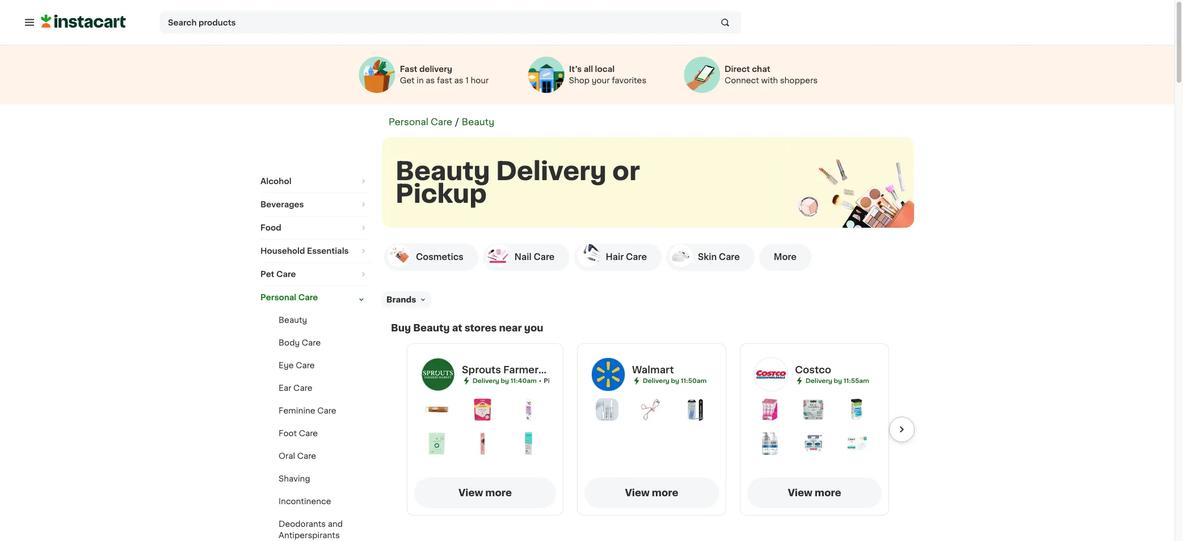 Task type: describe. For each thing, give the bounding box(es) containing it.
skin care image
[[670, 245, 692, 267]]

care for oral care
[[297, 453, 316, 461]]

personal for personal care / beauty
[[389, 118, 428, 127]]

fast
[[400, 65, 417, 73]]

ear care
[[279, 385, 312, 393]]

instacart home image
[[41, 14, 126, 28]]

view more for sprouts farmers market
[[459, 489, 512, 499]]

eye
[[279, 362, 294, 370]]

nail care
[[515, 253, 555, 262]]

skin care link
[[666, 244, 755, 271]]

delivery
[[419, 65, 452, 73]]

food
[[260, 224, 281, 232]]

neutrogena makeup remover wipes, 139-count image
[[845, 399, 868, 422]]

pet care
[[260, 271, 296, 279]]

care for hair care
[[626, 253, 647, 262]]

beverages link
[[260, 194, 368, 216]]

all
[[584, 65, 593, 73]]

more for costco
[[815, 489, 841, 499]]

rael miracle patch microcrystal spot cover image
[[426, 433, 448, 456]]

delivery by 11:55am
[[806, 378, 869, 384]]

0 vertical spatial personal care link
[[389, 118, 452, 127]]

near
[[499, 324, 522, 333]]

view for walmart
[[625, 489, 650, 499]]

direct chat
[[725, 65, 770, 73]]

beauty inside beauty delivery or pickup
[[396, 159, 490, 184]]

beauty left at
[[413, 324, 450, 333]]

sprouts farmers market
[[462, 366, 581, 375]]

care for skin care
[[719, 253, 740, 262]]

costco
[[795, 366, 831, 375]]

kirkland signature daily facial towelettes, 180 ct image
[[802, 399, 825, 422]]

more
[[774, 253, 797, 262]]

view more for walmart
[[625, 489, 678, 499]]

brands button
[[382, 292, 432, 309]]

deodorants
[[279, 521, 326, 529]]

chat
[[752, 65, 770, 73]]

by for costco
[[834, 378, 842, 384]]

ear care link
[[279, 385, 312, 393]]

stores
[[465, 324, 497, 333]]

cosmetics link
[[384, 244, 478, 271]]

direct
[[725, 65, 750, 73]]

care for foot care
[[299, 430, 318, 438]]

feminine care
[[279, 407, 336, 415]]

cosmetics
[[416, 253, 464, 262]]

household essentials link
[[260, 240, 368, 263]]

view more link for costco
[[747, 478, 882, 509]]

farmers
[[503, 366, 544, 375]]

11:55am
[[844, 378, 869, 384]]

incontinence
[[279, 498, 331, 506]]

open main menu image
[[23, 16, 36, 29]]

acure organic rosehip oil image
[[517, 433, 540, 456]]

buy
[[391, 324, 411, 333]]

Search products search field
[[160, 11, 741, 34]]

11:50am
[[681, 378, 707, 384]]

body
[[279, 339, 300, 347]]

eye care link
[[279, 362, 315, 370]]

mad hippie eye cream image
[[517, 399, 540, 422]]

view for sprouts farmers market
[[459, 489, 483, 499]]

nail care image
[[486, 245, 509, 267]]

view more for costco
[[788, 489, 841, 499]]

sprouts
[[462, 366, 501, 375]]

view more button for sprouts farmers market
[[414, 478, 556, 509]]

brands
[[386, 296, 416, 304]]

cosmetics image
[[388, 245, 410, 267]]

beauty up the body
[[279, 317, 307, 325]]

delivery by 11:50am
[[643, 378, 707, 384]]

mineral fusion so lifted defined curl black mascara image
[[471, 433, 494, 456]]

beauty delivery or pickup
[[396, 159, 640, 206]]

delivery by 11:40am
[[473, 378, 537, 384]]

oral
[[279, 453, 295, 461]]

hair care link
[[574, 244, 662, 271]]

more for walmart
[[652, 489, 678, 499]]

ear
[[279, 385, 291, 393]]

care for body care
[[302, 339, 321, 347]]

1 horizontal spatial pickup
[[544, 378, 566, 384]]

cetaphil gentle skin cleanser, dry to normal sensitive skin, 20 fl oz, 2 ct image
[[802, 433, 825, 456]]

foot
[[279, 430, 297, 438]]

more button
[[759, 244, 811, 271]]

wet n wild photo focus eyelash curler, high on lash image
[[596, 399, 619, 422]]

local
[[595, 65, 615, 73]]

nail care link
[[483, 244, 569, 271]]

care for eye care
[[296, 362, 315, 370]]

• pickup 3.2mi
[[539, 378, 585, 384]]

walmart
[[632, 366, 674, 375]]

beauty right /
[[462, 118, 494, 127]]

delivery for delivery by 11:55am
[[806, 378, 833, 384]]

deodorants and antiperspirants link
[[279, 521, 343, 540]]

essentials
[[307, 247, 349, 255]]

personal for personal care
[[260, 294, 296, 302]]

deodorants and antiperspirants
[[279, 521, 343, 540]]

0 horizontal spatial beauty link
[[279, 317, 307, 325]]

•
[[539, 378, 542, 384]]

view more link for walmart
[[585, 478, 719, 509]]

food link
[[260, 217, 368, 239]]

shaving
[[279, 476, 310, 484]]



Task type: locate. For each thing, give the bounding box(es) containing it.
e.l.f. brush, ultimate blending image
[[639, 399, 662, 422]]

by left '11:50am'
[[671, 378, 679, 384]]

1 horizontal spatial personal
[[389, 118, 428, 127]]

1 vertical spatial personal
[[260, 294, 296, 302]]

0 vertical spatial pickup
[[396, 182, 487, 206]]

personal left /
[[389, 118, 428, 127]]

0 horizontal spatial view more button
[[414, 478, 556, 509]]

view more
[[459, 489, 512, 499], [625, 489, 678, 499], [788, 489, 841, 499]]

alcohol
[[260, 178, 291, 186]]

1 horizontal spatial view more button
[[585, 478, 719, 509]]

care for personal care / beauty
[[431, 118, 452, 127]]

view more button for costco
[[747, 478, 882, 509]]

2 horizontal spatial more
[[815, 489, 841, 499]]

0 horizontal spatial view more
[[459, 489, 512, 499]]

care for ear care
[[293, 385, 312, 393]]

personal care link down pet care link
[[260, 287, 368, 309]]

care right feminine on the bottom left of the page
[[317, 407, 336, 415]]

care left /
[[431, 118, 452, 127]]

care right the body
[[302, 339, 321, 347]]

household essentials
[[260, 247, 349, 255]]

None search field
[[160, 11, 741, 34]]

2 view from the left
[[625, 489, 650, 499]]

1 vertical spatial pickup
[[544, 378, 566, 384]]

2 horizontal spatial view more
[[788, 489, 841, 499]]

personal care
[[260, 294, 318, 302]]

3 view more button from the left
[[747, 478, 882, 509]]

care right skin at right
[[719, 253, 740, 262]]

beauty link up the body
[[279, 317, 307, 325]]

by left 11:40am
[[501, 378, 509, 384]]

care for nail care
[[534, 253, 555, 262]]

/
[[455, 118, 459, 127]]

pickup inside beauty delivery or pickup
[[396, 182, 487, 206]]

3.2mi
[[567, 378, 585, 384]]

it's all local
[[569, 65, 615, 73]]

1 horizontal spatial more
[[652, 489, 678, 499]]

0 horizontal spatial pickup
[[396, 182, 487, 206]]

hair care
[[606, 253, 647, 262]]

by left 11:55am
[[834, 378, 842, 384]]

feminine
[[279, 407, 315, 415]]

1 horizontal spatial view more link
[[585, 478, 719, 509]]

beauty
[[462, 118, 494, 127], [396, 159, 490, 184], [279, 317, 307, 325], [413, 324, 450, 333]]

view more button
[[414, 478, 556, 509], [585, 478, 719, 509], [747, 478, 882, 509]]

view more button for walmart
[[585, 478, 719, 509]]

care for pet care
[[276, 271, 296, 279]]

view
[[459, 489, 483, 499], [625, 489, 650, 499], [788, 489, 813, 499]]

2 more from the left
[[652, 489, 678, 499]]

delivery
[[496, 159, 607, 184], [473, 378, 499, 384], [643, 378, 670, 384], [806, 378, 833, 384]]

1 view from the left
[[459, 489, 483, 499]]

3 view more link from the left
[[747, 478, 882, 509]]

1 more from the left
[[485, 489, 512, 499]]

foot care
[[279, 430, 318, 438]]

at
[[452, 324, 462, 333]]

or
[[613, 159, 640, 184]]

11:40am
[[511, 378, 537, 384]]

1 horizontal spatial personal care link
[[389, 118, 452, 127]]

nail
[[515, 253, 532, 262]]

beauty link
[[462, 118, 494, 127], [279, 317, 307, 325]]

1 view more button from the left
[[414, 478, 556, 509]]

hair
[[606, 253, 624, 262]]

0 horizontal spatial personal care link
[[260, 287, 368, 309]]

care right ear
[[293, 385, 312, 393]]

care right "pet"
[[276, 271, 296, 279]]

3 view more from the left
[[788, 489, 841, 499]]

search icon image
[[720, 17, 730, 28]]

e.l.f. lip mask, holy hydration image
[[683, 399, 705, 422]]

burt's bees hydrating sheet mask with watermelon image
[[471, 399, 494, 422]]

body care
[[279, 339, 321, 347]]

care right hair
[[626, 253, 647, 262]]

care right nail
[[534, 253, 555, 262]]

personal care link
[[389, 118, 452, 127], [260, 287, 368, 309]]

delivery for delivery by 11:50am
[[643, 378, 670, 384]]

incontinence link
[[279, 498, 331, 506]]

oral care
[[279, 453, 316, 461]]

1 by from the left
[[501, 378, 509, 384]]

by
[[501, 378, 509, 384], [671, 378, 679, 384], [834, 378, 842, 384]]

1 view more from the left
[[459, 489, 512, 499]]

costco image
[[754, 358, 788, 392]]

2 by from the left
[[671, 378, 679, 384]]

care down pet care link
[[298, 294, 318, 302]]

swisspers premium hypoallergenic cotton rounds, 900 ct image
[[759, 399, 781, 422]]

0 horizontal spatial view
[[459, 489, 483, 499]]

foot care link
[[279, 430, 318, 438]]

3 by from the left
[[834, 378, 842, 384]]

beauty delivery or pickup image
[[781, 137, 951, 308]]

more for sprouts farmers market
[[485, 489, 512, 499]]

eye care
[[279, 362, 315, 370]]

view more link for sprouts farmers market
[[414, 478, 556, 509]]

it's
[[569, 65, 582, 73]]

1 horizontal spatial by
[[671, 378, 679, 384]]

0 horizontal spatial personal
[[260, 294, 296, 302]]

3 view from the left
[[788, 489, 813, 499]]

view for costco
[[788, 489, 813, 499]]

3 more from the left
[[815, 489, 841, 499]]

nexxus advanced therappe shampoo and humectress conditioner, 32 fl oz, 2 ct image
[[759, 433, 781, 456]]

body care link
[[279, 339, 321, 347]]

and
[[328, 521, 343, 529]]

market
[[547, 366, 581, 375]]

personal
[[389, 118, 428, 127], [260, 294, 296, 302]]

beauty link right /
[[462, 118, 494, 127]]

sprouts farmers market image
[[421, 358, 455, 392]]

pickup
[[396, 182, 487, 206], [544, 378, 566, 384]]

personal down pet care
[[260, 294, 296, 302]]

sprouts crazy coconut lip balm image
[[426, 399, 448, 422]]

delivery inside beauty delivery or pickup
[[496, 159, 607, 184]]

care right eye
[[296, 362, 315, 370]]

1 vertical spatial personal care link
[[260, 287, 368, 309]]

0 vertical spatial personal
[[389, 118, 428, 127]]

alcohol link
[[260, 170, 368, 193]]

2 horizontal spatial view
[[788, 489, 813, 499]]

0 horizontal spatial more
[[485, 489, 512, 499]]

skin
[[698, 253, 717, 262]]

more
[[485, 489, 512, 499], [652, 489, 678, 499], [815, 489, 841, 499]]

care for personal care
[[298, 294, 318, 302]]

2 view more button from the left
[[585, 478, 719, 509]]

2 horizontal spatial by
[[834, 378, 842, 384]]

2 horizontal spatial view more button
[[747, 478, 882, 509]]

buy beauty at stores near you
[[391, 324, 544, 333]]

care
[[431, 118, 452, 127], [534, 253, 555, 262], [626, 253, 647, 262], [719, 253, 740, 262], [276, 271, 296, 279], [298, 294, 318, 302], [302, 339, 321, 347], [296, 362, 315, 370], [293, 385, 312, 393], [317, 407, 336, 415], [299, 430, 318, 438], [297, 453, 316, 461]]

you
[[524, 324, 544, 333]]

delivery for delivery by 11:40am
[[473, 378, 499, 384]]

2 view more link from the left
[[585, 478, 719, 509]]

beverages
[[260, 201, 304, 209]]

pet care link
[[260, 263, 368, 286]]

walmart image
[[591, 358, 625, 392]]

care right foot
[[299, 430, 318, 438]]

pet
[[260, 271, 274, 279]]

hair care image
[[577, 245, 600, 267]]

feminine care link
[[279, 407, 336, 415]]

care for feminine care
[[317, 407, 336, 415]]

care right oral
[[297, 453, 316, 461]]

1 view more link from the left
[[414, 478, 556, 509]]

personal care link left /
[[389, 118, 452, 127]]

2 view more from the left
[[625, 489, 678, 499]]

dove sensitive skin beauty bar soap, hypo-allergenic, 3.75 oz, 16 ct image
[[845, 433, 868, 456]]

1 horizontal spatial beauty link
[[462, 118, 494, 127]]

household
[[260, 247, 305, 255]]

view more link
[[414, 478, 556, 509], [585, 478, 719, 509], [747, 478, 882, 509]]

1 horizontal spatial view more
[[625, 489, 678, 499]]

1 vertical spatial beauty link
[[279, 317, 307, 325]]

by for walmart
[[671, 378, 679, 384]]

0 vertical spatial beauty link
[[462, 118, 494, 127]]

personal care / beauty
[[389, 118, 494, 127]]

antiperspirants
[[279, 532, 340, 540]]

shaving link
[[279, 476, 310, 484]]

1 horizontal spatial view
[[625, 489, 650, 499]]

oral care link
[[279, 453, 316, 461]]

beauty down 'personal care / beauty'
[[396, 159, 490, 184]]

0 horizontal spatial by
[[501, 378, 509, 384]]

0 horizontal spatial view more link
[[414, 478, 556, 509]]

skin care
[[698, 253, 740, 262]]

2 horizontal spatial view more link
[[747, 478, 882, 509]]

fast delivery
[[400, 65, 452, 73]]



Task type: vqa. For each thing, say whether or not it's contained in the screenshot.
3rd View more LINK from right
yes



